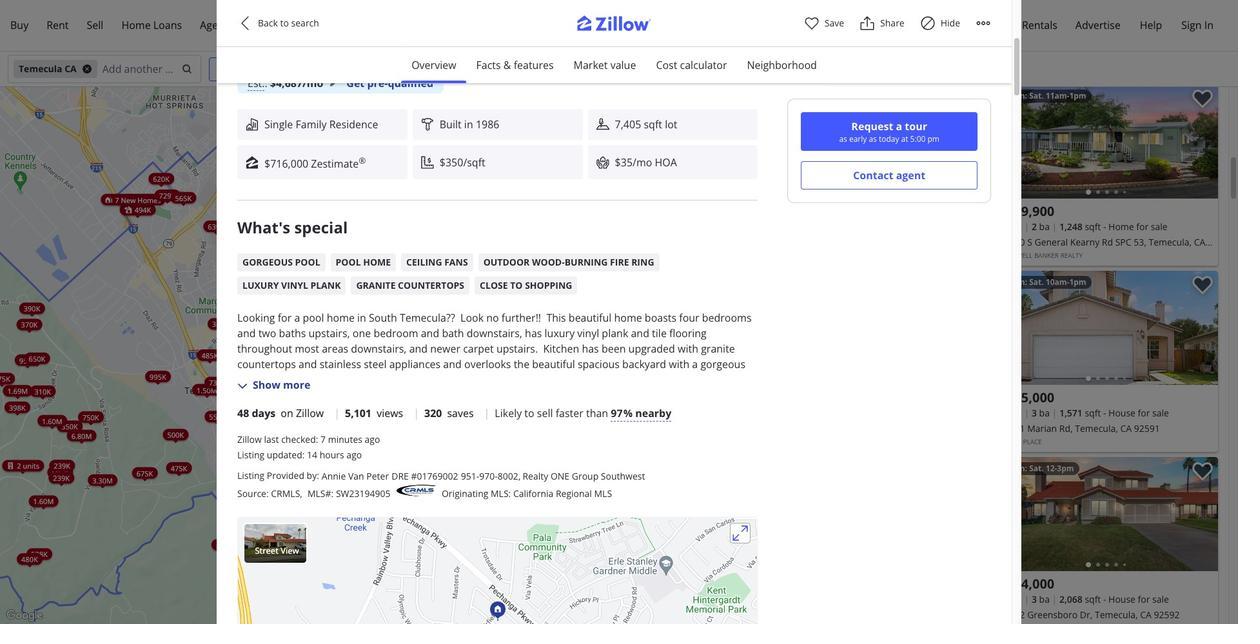 Task type: vqa. For each thing, say whether or not it's contained in the screenshot.


Task type: describe. For each thing, give the bounding box(es) containing it.
flooring
[[670, 327, 707, 341]]

electrical
[[530, 373, 573, 387]]

1 vertical spatial temecula
[[293, 404, 339, 418]]

3 up fox
[[392, 323, 398, 335]]

a up baths
[[294, 311, 300, 325]]

1 horizontal spatial downstairs,
[[467, 327, 522, 341]]

1 horizontal spatial 550k link
[[358, 339, 384, 351]]

1 vertical spatial 239k
[[53, 473, 70, 483]]

3d inside 3d tour 540k
[[316, 482, 321, 488]]

to down great
[[606, 404, 616, 418]]

0 vertical spatial 239k link
[[49, 460, 75, 471]]

you down 919k link
[[419, 523, 429, 529]]

0 vertical spatial beautiful
[[569, 311, 612, 325]]

1 vertical spatial the
[[393, 420, 411, 434]]

plank inside looking for a pool home in south temecula??  look no further!!  this beautiful home boasts four bedrooms and two baths upstairs, one bedroom and bath downstairs, has luxury vinyl plank and tile flooring throughout most areas downstairs, and newer carpet upstairs.  kitchen has been upgraded with granite countertops and stainless steel appliances and overlooks the beautiful spacious backyard with a gorgeous pool, alumawood patio cover equipped with ceiling fans and electrical outlets for your entertaining needs, outdoor wood-burning fire ring, and plenty of space for entertaining.  the great home is located in the highly sought-out temecula school district, has easy access to the freeway, is close to shopping, wineries, and the esteemed pechanga casino and the journey and temecula creek golf courses.
[[602, 327, 629, 341]]

provided
[[267, 470, 304, 482]]

0 vertical spatial 870k link
[[407, 168, 433, 180]]

property images, use arrow keys to navigate, image 1 of 49 group
[[994, 85, 1219, 202]]

, inside listing provided by: annie van peter dre #01769002 951-970-8002 , realty one group southwest
[[519, 470, 521, 482]]

mls logo image
[[396, 484, 437, 497]]

33238 calle langarica, temecula, ca 92592 image
[[765, 85, 989, 199]]

3.30m link
[[88, 474, 117, 486]]

850k for for you 850k
[[427, 536, 444, 546]]

1 horizontal spatial ago
[[365, 433, 380, 446]]

1 horizontal spatial 7 new homes
[[394, 175, 440, 184]]

$724,000 for $724,000 30932 greensboro dr, temecula, ca 92592
[[237, 14, 326, 41]]

map
[[574, 616, 587, 623]]

and left tile
[[631, 327, 650, 341]]

0 vertical spatial 835k
[[358, 120, 374, 130]]

- for $269,900
[[1104, 221, 1107, 233]]

the down highly
[[735, 404, 751, 418]]

2 horizontal spatial 550k
[[392, 413, 408, 423]]

homes inside 2.55m 1.90m 3 new homes
[[418, 151, 441, 161]]

fans inside looking for a pool home in south temecula??  look no further!!  this beautiful home boasts four bedrooms and two baths upstairs, one bedroom and bath downstairs, has luxury vinyl plank and tile flooring throughout most areas downstairs, and newer carpet upstairs.  kitchen has been upgraded with granite countertops and stainless steel appliances and overlooks the beautiful spacious backyard with a gorgeous pool, alumawood patio cover equipped with ceiling fans and electrical outlets for your entertaining needs, outdoor wood-burning fire ring, and plenty of space for entertaining.  the great home is located in the highly sought-out temecula school district, has easy access to the freeway, is close to shopping, wineries, and the esteemed pechanga casino and the journey and temecula creek golf courses.
[[485, 373, 506, 387]]

data
[[588, 616, 601, 623]]

hide image
[[920, 15, 936, 31]]

0 horizontal spatial 550k
[[209, 412, 226, 421]]

rd, for $769,000
[[405, 338, 419, 351]]

ba for $769,000
[[400, 323, 410, 335]]

get pre-qualified link
[[347, 75, 434, 91]]

1 horizontal spatial 30932
[[1000, 609, 1025, 621]]

home up the 11.0m at right
[[614, 311, 642, 325]]

565k for 565k link to the top
[[175, 193, 192, 202]]

1 horizontal spatial 1.50m
[[346, 440, 367, 450]]

0 horizontal spatial 7 new homes link
[[101, 194, 166, 205]]

gorgeous
[[701, 358, 746, 372]]

599k
[[216, 540, 233, 550]]

a left "map" on the right bottom of page
[[718, 616, 722, 623]]

6.80m
[[71, 431, 92, 440]]

1.60m for the middle 1.60m link
[[42, 416, 62, 426]]

the down entertaining.
[[506, 404, 522, 418]]

1 horizontal spatial 550k
[[363, 340, 379, 350]]

0 vertical spatial realty
[[1061, 251, 1083, 260]]

31130
[[1000, 236, 1025, 248]]

open: down neighborhood
[[775, 90, 798, 101]]

sat. for $565,000
[[1030, 277, 1044, 288]]

0 horizontal spatial for you 800k
[[405, 523, 429, 539]]

799k inside 799k link
[[400, 265, 416, 274]]

countertops inside list item
[[398, 280, 465, 292]]

granite countertops
[[356, 280, 465, 292]]

and down the looking
[[237, 327, 256, 341]]

chevron left image for $269,900
[[1001, 134, 1016, 149]]

pool home list item
[[331, 254, 396, 272]]

save this home button for $724,000
[[1182, 457, 1219, 493]]

coldwell
[[1000, 251, 1033, 260]]

open: for $269,900
[[1005, 90, 1028, 101]]

stainless
[[320, 358, 361, 372]]

2 for 2 new homes
[[379, 171, 383, 180]]

cover
[[351, 373, 378, 387]]

rd, for $565,000
[[1060, 423, 1073, 435]]

11.0m
[[625, 340, 645, 349]]

terms of use link
[[652, 616, 690, 623]]

bds for $269,900
[[1007, 221, 1022, 233]]

1 horizontal spatial 7 new homes link
[[380, 174, 445, 185]]

what's
[[237, 217, 290, 238]]

875k link
[[420, 523, 446, 535]]

1 horizontal spatial the
[[572, 389, 590, 403]]

edit image
[[330, 77, 340, 87]]

temecula, inside $724,000 30932 greensboro dr, temecula, ca 92592
[[374, 41, 436, 58]]

1 vertical spatial 835k link
[[292, 272, 317, 284]]

- house for sale for $565,000
[[1104, 407, 1170, 419]]

redfin
[[360, 353, 382, 362]]

boasts
[[645, 311, 677, 325]]

- house for sale for $724,000
[[1104, 593, 1170, 606]]

sat. for $724,000
[[1030, 463, 1044, 474]]

google image
[[3, 608, 46, 624]]

370k
[[21, 320, 38, 329]]

home loans
[[122, 18, 182, 32]]

pool home
[[336, 256, 391, 269]]

manage
[[981, 18, 1020, 32]]

4 for 4 new homes 699k
[[381, 156, 385, 165]]

1.19m
[[420, 478, 440, 487]]

383k
[[212, 319, 229, 329]]

:
[[265, 76, 267, 90]]

est. : $4,687/mo
[[248, 76, 323, 90]]

1 vertical spatial home
[[1109, 221, 1135, 233]]

30932 greensboro dr, temecula, ca 92592 image
[[994, 457, 1219, 572]]

contact agent
[[854, 168, 926, 183]]

675k link
[[132, 467, 158, 479]]

advertise link
[[1067, 10, 1130, 41]]

sat. left "1-"
[[800, 90, 815, 101]]

tour inside 3d tour 765k
[[365, 285, 378, 291]]

hammer image
[[420, 117, 435, 132]]

1.10m
[[503, 475, 523, 484]]

- house for sale for $769,000
[[464, 323, 530, 335]]

for up 53, in the top right of the page
[[1137, 221, 1149, 233]]

for down newer
[[442, 368, 451, 374]]

ca inside the 27611 marian rd, temecula, ca 92591 realty place
[[1121, 423, 1132, 435]]

97 %
[[611, 406, 633, 420]]

for you link
[[434, 367, 465, 384]]

2 horizontal spatial 1.50m
[[401, 197, 421, 206]]

save this home button for $269,900
[[1182, 85, 1219, 121]]

chevron right image for $565,000
[[1197, 320, 1212, 336]]

2 horizontal spatial 7
[[394, 175, 398, 184]]

1 vertical spatial 1.60m link
[[37, 415, 67, 426]]

greensboro inside $724,000 30932 greensboro dr, temecula, ca 92592
[[278, 41, 350, 58]]

pool,
[[237, 373, 261, 387]]

chevron left image for $724,000
[[1001, 507, 1016, 522]]

out
[[274, 404, 290, 418]]

800k down ring,
[[378, 416, 395, 426]]

share image
[[860, 15, 875, 31]]

4pm
[[824, 90, 841, 101]]

92592 for 33115 fox rd, temecula, ca 92592 redfin corporation
[[480, 338, 506, 351]]

for up great
[[611, 373, 625, 387]]

1 vertical spatial is
[[568, 404, 576, 418]]

minus image
[[723, 593, 737, 607]]

buy link
[[1, 10, 38, 41]]

chevron right image for $269,900
[[1197, 134, 1212, 149]]

2.58m
[[297, 427, 317, 437]]

1,248 sqft
[[1060, 221, 1101, 233]]

0 vertical spatial in
[[464, 117, 473, 132]]

for up 30932 greensboro dr, temecula, ca 92592 link
[[1138, 593, 1151, 606]]

for up 27611 marian rd, temecula, ca 92591 'link'
[[1138, 407, 1151, 419]]

$565,000
[[1000, 389, 1055, 406]]

agent
[[896, 168, 926, 183]]

2 horizontal spatial in
[[699, 389, 708, 403]]

&
[[504, 58, 511, 72]]

tour inside the 3d tour 949k
[[329, 155, 342, 161]]

help link
[[1131, 10, 1172, 41]]

looking
[[237, 311, 275, 325]]

1 vertical spatial 239k link
[[49, 472, 74, 484]]

1 vertical spatial 835k
[[296, 273, 313, 283]]

800k inside 383k 800k
[[231, 388, 248, 398]]

plank inside list item
[[311, 280, 341, 292]]

850k for 3d tour 850k
[[369, 350, 385, 360]]

new inside 'link'
[[398, 151, 413, 160]]

three dimensional image
[[365, 195, 373, 202]]

residence
[[329, 117, 378, 132]]

970-
[[479, 470, 498, 482]]

house type image
[[245, 117, 259, 132]]

save button
[[804, 15, 844, 31]]

new 270k
[[306, 266, 330, 281]]

granite
[[701, 342, 735, 356]]

3 left 2,068
[[1032, 593, 1037, 606]]

1 vertical spatial ,
[[300, 488, 303, 500]]

2 vertical spatial with
[[429, 373, 450, 387]]

countertops inside looking for a pool home in south temecula??  look no further!!  this beautiful home boasts four bedrooms and two baths upstairs, one bedroom and bath downstairs, has luxury vinyl plank and tile flooring throughout most areas downstairs, and newer carpet upstairs.  kitchen has been upgraded with granite countertops and stainless steel appliances and overlooks the beautiful spacious backyard with a gorgeous pool, alumawood patio cover equipped with ceiling fans and electrical outlets for your entertaining needs, outdoor wood-burning fire ring, and plenty of space for entertaining.  the great home is located in the highly sought-out temecula school district, has easy access to the freeway, is close to shopping, wineries, and the esteemed pechanga casino and the journey and temecula creek golf courses.
[[237, 358, 296, 372]]

2 horizontal spatial has
[[582, 342, 599, 356]]

home up 'upstairs,'
[[327, 311, 355, 325]]

save this home button for $769,000
[[503, 187, 539, 223]]

to right "access"
[[494, 404, 504, 418]]

back to search link
[[237, 15, 334, 31]]

temecula, for 30932 greensboro dr, temecula, ca 92592
[[1095, 609, 1138, 621]]

0 horizontal spatial 1.50m
[[197, 385, 217, 394]]

7,405
[[615, 117, 641, 132]]

3d tour 799k
[[303, 115, 326, 130]]

ca inside $724,000 30932 greensboro dr, temecula, ca 92592
[[439, 41, 455, 58]]

800k down 2,153 sqft
[[445, 336, 461, 345]]

granite
[[356, 280, 396, 292]]

573k link
[[352, 453, 377, 464]]

| for | likely to sell faster than 97 % nearby
[[484, 406, 490, 420]]

main navigation
[[0, 0, 1239, 52]]

2 vertical spatial 800k link
[[374, 415, 399, 427]]

0 vertical spatial is
[[651, 389, 659, 403]]

luxury vinyl plank list item
[[237, 277, 346, 295]]

3 down $565,000
[[1032, 407, 1037, 419]]

3d inside 3d tour 785k
[[425, 543, 431, 549]]

4 for 4 units
[[313, 278, 317, 288]]

annie
[[322, 470, 346, 482]]

92592 inside $724,000 30932 greensboro dr, temecula, ca 92592
[[459, 41, 495, 58]]

granite countertops list item
[[351, 277, 470, 295]]

home inside 'list item'
[[363, 256, 391, 269]]

275k 528k
[[31, 538, 517, 559]]

property images, use arrow keys to navigate, image 1 of 13 group
[[994, 271, 1219, 388]]

creek
[[523, 420, 551, 434]]

660k link
[[343, 459, 368, 471]]

newer
[[430, 342, 461, 356]]

home down your
[[621, 389, 648, 403]]

chevron left image for open: sat. 1-4pm
[[772, 134, 787, 149]]

1.69m link
[[3, 385, 32, 397]]

905k
[[343, 215, 360, 224]]

pre-
[[367, 76, 388, 90]]

bds inside map region
[[367, 323, 383, 335]]

0 vertical spatial with
[[678, 342, 699, 356]]

1 horizontal spatial 835k link
[[353, 119, 379, 131]]

plus image
[[723, 560, 737, 573]]

pool inside list item
[[295, 256, 320, 269]]

lot
[[665, 117, 678, 132]]

1.19m link
[[415, 477, 445, 488]]

3 up 33115
[[360, 323, 365, 335]]

zillow inside listed status list
[[296, 406, 324, 420]]

#01769002
[[411, 470, 458, 482]]

sale for $269,900
[[1151, 221, 1168, 233]]

0 horizontal spatial downstairs,
[[351, 342, 407, 356]]

1 vertical spatial with
[[669, 358, 690, 372]]

temecula??
[[400, 311, 455, 325]]

to inside close to shopping list item
[[510, 280, 523, 292]]

bds for $724,000
[[1007, 593, 1022, 606]]

1 vertical spatial 7 new homes
[[115, 195, 161, 204]]

and down temecula??
[[421, 327, 439, 341]]

1 horizontal spatial dr,
[[1080, 609, 1093, 621]]

property images, use arrow keys to navigate, image 1 of 46 group
[[170, 187, 724, 303]]

single family residence
[[264, 117, 378, 132]]

275k link
[[496, 537, 522, 548]]

wood- inside looking for a pool home in south temecula??  look no further!!  this beautiful home boasts four bedrooms and two baths upstairs, one bedroom and bath downstairs, has luxury vinyl plank and tile flooring throughout most areas downstairs, and newer carpet upstairs.  kitchen has been upgraded with granite countertops and stainless steel appliances and overlooks the beautiful spacious backyard with a gorgeous pool, alumawood patio cover equipped with ceiling fans and electrical outlets for your entertaining needs, outdoor wood-burning fire ring, and plenty of space for entertaining.  the great home is located in the highly sought-out temecula school district, has easy access to the freeway, is close to shopping, wineries, and the esteemed pechanga casino and the journey and temecula creek golf courses.
[[279, 389, 309, 403]]

3 left the 6 in the top of the page
[[382, 156, 386, 166]]

669k link
[[366, 529, 391, 541]]

for up 33115 fox rd, temecula, ca 92592 "link"
[[448, 330, 457, 336]]

3d inside 3d tour 850k
[[373, 345, 379, 351]]

3 left price square feet 'image'
[[411, 158, 415, 167]]

995k link
[[145, 371, 171, 382]]

1,571
[[1060, 407, 1083, 419]]

1 vertical spatial greensboro
[[1028, 609, 1078, 621]]

800k right price square feet 'image'
[[439, 163, 456, 173]]

sat. for $269,900
[[1030, 90, 1044, 101]]

listed status list
[[237, 406, 758, 422]]

950k link
[[15, 354, 40, 366]]

and down highly
[[714, 404, 732, 418]]

burning inside list item
[[565, 256, 608, 269]]

temecula, for 27611 marian rd, temecula, ca 92591 realty place
[[1076, 423, 1119, 435]]

close to shopping list item
[[475, 277, 578, 295]]

zillow logo image
[[245, 155, 259, 169]]

agent finder link
[[191, 10, 268, 41]]

the down needs,
[[711, 389, 727, 403]]

advertise
[[1076, 18, 1121, 32]]

and down district,
[[372, 420, 390, 434]]

27611 marian rd, temecula, ca 92591 realty place
[[1000, 423, 1160, 446]]

map region
[[0, 9, 830, 624]]

and down 'most'
[[299, 358, 317, 372]]

1 vertical spatial 800k link
[[227, 387, 252, 399]]

2,068
[[1060, 593, 1083, 606]]

0 horizontal spatial has
[[416, 404, 433, 418]]

tour
[[387, 193, 405, 204]]

545k link
[[238, 453, 263, 465]]

more image
[[976, 15, 992, 31]]

faster
[[556, 406, 584, 420]]

you down newer
[[452, 368, 462, 374]]

1 horizontal spatial 500k link
[[323, 520, 349, 531]]

0 vertical spatial 1.50m link
[[396, 196, 426, 207]]

facts & features
[[476, 58, 554, 72]]

| likely to sell faster than 97 % nearby
[[484, 406, 672, 420]]

open: for $565,000
[[1005, 277, 1028, 288]]

journey
[[414, 420, 450, 434]]

chevron down image
[[691, 597, 700, 606]]

gorgeous pool list item
[[237, 254, 325, 272]]

ba for $724,000
[[1040, 593, 1050, 606]]

3d inside the 3d tour 949k
[[322, 155, 328, 161]]

2 vertical spatial 1.60m link
[[29, 495, 58, 507]]

chevron right image
[[967, 134, 983, 149]]

appliances
[[389, 358, 441, 372]]

788k
[[408, 290, 425, 300]]

listing inside zillow last checked:  7 minutes ago listing updated: 14 hours ago
[[237, 449, 265, 461]]

outdoor wood-burning fire ring list item
[[478, 254, 660, 272]]

tour inside 3d tour 540k
[[323, 482, 335, 488]]

save this home image for $565,000
[[1193, 276, 1213, 295]]

1 vertical spatial link
[[349, 381, 379, 398]]

0 horizontal spatial 550k link
[[205, 411, 230, 422]]

and down newer
[[443, 358, 462, 372]]

0 vertical spatial 1.60m link
[[448, 155, 478, 167]]

$35/mo
[[615, 155, 652, 169]]

3 ba for $565,000
[[1032, 407, 1050, 419]]

burning inside looking for a pool home in south temecula??  look no further!!  this beautiful home boasts four bedrooms and two baths upstairs, one bedroom and bath downstairs, has luxury vinyl plank and tile flooring throughout most areas downstairs, and newer carpet upstairs.  kitchen has been upgraded with granite countertops and stainless steel appliances and overlooks the beautiful spacious backyard with a gorgeous pool, alumawood patio cover equipped with ceiling fans and electrical outlets for your entertaining needs, outdoor wood-burning fire ring, and plenty of space for entertaining.  the great home is located in the highly sought-out temecula school district, has easy access to the freeway, is close to shopping, wineries, and the esteemed pechanga casino and the journey and temecula creek golf courses.
[[309, 389, 347, 403]]

6 new homes link
[[378, 150, 443, 161]]

for up listed status list
[[489, 389, 503, 403]]

vinyl inside list item
[[281, 280, 308, 292]]

home inside home loans link
[[122, 18, 151, 32]]

cost calculator button
[[646, 47, 738, 83]]

rentals
[[1022, 18, 1058, 32]]

1 vertical spatial 565k link
[[352, 451, 377, 463]]

property images, use arrow keys to navigate, image 1 of 39 group for 3pm
[[994, 457, 1219, 575]]

310k link
[[30, 385, 56, 397]]

ba for $565,000
[[1040, 407, 1050, 419]]

3d inside 3d tour 858k
[[304, 139, 310, 144]]

close image
[[661, 106, 670, 115]]

1 vertical spatial 7
[[115, 195, 119, 204]]

1 vertical spatial 1.50m link
[[192, 384, 222, 395]]

fans inside ceiling fans list item
[[445, 256, 468, 269]]

homes inside 'link'
[[415, 151, 438, 160]]

0 vertical spatial has
[[525, 327, 542, 341]]

0 vertical spatial for you 800k
[[445, 330, 468, 345]]

the down upstairs.
[[514, 358, 530, 372]]

tour inside 3d tour 785k
[[432, 543, 444, 549]]

0 horizontal spatial chevron left image
[[237, 15, 253, 31]]



Task type: locate. For each thing, give the bounding box(es) containing it.
0 vertical spatial temecula
[[19, 63, 62, 75]]

550k left 48
[[209, 412, 226, 421]]

plank down 710k on the left top of the page
[[311, 280, 341, 292]]

31130 s general kearny rd spc 53, temecula, ca 92591 image
[[994, 85, 1219, 199]]

chevron left image
[[237, 15, 253, 31], [772, 134, 787, 149], [1001, 320, 1016, 336]]

sqft up 33115 fox rd, temecula, ca 92592 "link"
[[446, 323, 462, 335]]

2 listing from the top
[[237, 470, 265, 482]]

facts & features button
[[466, 47, 564, 83]]

tour inside 3d tour 858k
[[311, 139, 324, 144]]

google
[[624, 616, 644, 623]]

chevron left image for open: sat. 10am-1pm
[[1001, 320, 1016, 336]]

of left "use"
[[672, 616, 677, 623]]

and down "access"
[[453, 420, 472, 434]]

sqft for $724,000
[[1085, 593, 1101, 606]]

you down look
[[459, 330, 468, 336]]

1.60m for top 1.60m link
[[453, 156, 473, 166]]

3d tour 858k
[[300, 139, 324, 154]]

0 horizontal spatial 565k link
[[171, 192, 196, 203]]

source: crmls , mls#: sw23194905
[[237, 488, 391, 500]]

house for $769,000
[[469, 323, 496, 335]]

1.50m down 2 new homes
[[401, 197, 421, 206]]

7 right 2.58m
[[321, 433, 326, 446]]

| for | 5,101 views
[[334, 406, 340, 420]]

1 horizontal spatial units
[[319, 278, 335, 288]]

2 vertical spatial chevron right image
[[1197, 507, 1212, 522]]

has up 'spacious'
[[582, 342, 599, 356]]

3 new homes up 529k
[[411, 158, 457, 167]]

been
[[602, 342, 626, 356]]

2 ba
[[1032, 221, 1050, 233]]

0 vertical spatial 870k
[[412, 169, 429, 179]]

2 vertical spatial in
[[699, 389, 708, 403]]

0 horizontal spatial 565k
[[175, 193, 192, 202]]

sale for $769,000
[[513, 323, 530, 335]]

1 vertical spatial burning
[[309, 389, 347, 403]]

1 | from the left
[[334, 406, 340, 420]]

ceiling
[[452, 373, 483, 387]]

919k link
[[397, 509, 422, 520]]

1 horizontal spatial 565k link
[[352, 451, 377, 463]]

a up entertaining
[[692, 358, 698, 372]]

0 horizontal spatial ago
[[347, 449, 362, 461]]

1 vertical spatial wood-
[[279, 389, 309, 403]]

1 vertical spatial 7 new homes link
[[101, 194, 166, 205]]

contact agent button
[[801, 161, 978, 190]]

835k down 509k link
[[296, 273, 313, 283]]

chevron left image inside property images, use arrow keys to navigate, image 1 of 13 group
[[1001, 320, 1016, 336]]

870k down 6 new homes
[[412, 169, 429, 179]]

33115 fox rd, temecula, ca 92592 image
[[355, 187, 539, 301], [539, 187, 724, 301]]

528k link
[[27, 548, 52, 560]]

835k up ®
[[358, 120, 374, 130]]

3 inside 2.55m 1.90m 3 new homes
[[395, 151, 399, 161]]

1 horizontal spatial 4
[[381, 156, 385, 165]]

769k link
[[501, 466, 526, 477]]

search
[[291, 17, 319, 29]]

wood- inside list item
[[532, 256, 565, 269]]

2 as from the left
[[869, 134, 877, 145]]

1 33115 fox rd, temecula, ca 92592 image from the left
[[355, 187, 539, 301]]

street view button
[[244, 524, 306, 563]]

ca inside "31130 s general kearny rd spc 53, temecula, ca 92591"
[[1195, 236, 1206, 248]]

0 horizontal spatial ,
[[300, 488, 303, 500]]

zillow last checked:  7 minutes ago listing updated: 14 hours ago
[[237, 433, 380, 461]]

870k for the top 870k link
[[412, 169, 429, 179]]

rd, inside the 27611 marian rd, temecula, ca 92591 realty place
[[1060, 423, 1073, 435]]

0 horizontal spatial home
[[122, 18, 151, 32]]

and down equipped
[[393, 389, 411, 403]]

850k inside 3d tour 850k
[[369, 350, 385, 360]]

filters element
[[0, 52, 1239, 87]]

for inside map region
[[499, 323, 511, 335]]

890k link
[[274, 497, 299, 509]]

8002
[[498, 470, 519, 482]]

0 vertical spatial 565k link
[[171, 192, 196, 203]]

$769,000
[[360, 305, 415, 322]]

share
[[881, 17, 905, 29]]

greensboro down 2,068
[[1028, 609, 1078, 621]]

0 vertical spatial 92592
[[459, 41, 495, 58]]

plank up been
[[602, 327, 629, 341]]

save this home image for $769,000
[[513, 192, 534, 211]]

with down the "flooring"
[[678, 342, 699, 356]]

835k link
[[353, 119, 379, 131], [292, 272, 317, 284]]

1.60m up 529k
[[453, 156, 473, 166]]

1 horizontal spatial home
[[1109, 221, 1135, 233]]

1 horizontal spatial |
[[414, 406, 419, 420]]

- for $724,000
[[1104, 593, 1107, 606]]

new inside 4 new homes 699k
[[387, 156, 401, 165]]

0 vertical spatial property images, use arrow keys to navigate, image 1 of 39 group
[[765, 85, 989, 202]]

sale for $724,000
[[1153, 593, 1170, 606]]

clear field image
[[180, 64, 190, 74]]

link up ring
[[644, 213, 678, 231]]

2 horizontal spatial temecula
[[474, 420, 521, 434]]

| left likely
[[484, 406, 490, 420]]

850k inside 850k link
[[429, 535, 446, 545]]

| for | 320 saves
[[414, 406, 419, 420]]

chevron down image left facts
[[462, 64, 472, 74]]

1 horizontal spatial 800k link
[[344, 215, 369, 227]]

open: for $724,000
[[1005, 463, 1028, 474]]

500k inside 500k link
[[167, 430, 184, 439]]

save this home image
[[963, 90, 984, 109], [1193, 90, 1213, 109], [1193, 276, 1213, 295]]

located
[[661, 389, 697, 403]]

5.20m 1m
[[555, 258, 582, 332]]

open: down 'coldwell'
[[1005, 277, 1028, 288]]

2 for 2 units
[[17, 461, 21, 471]]

3d tour 949k
[[318, 155, 342, 170]]

1 chevron right image from the top
[[1197, 134, 1212, 149]]

2 horizontal spatial |
[[484, 406, 490, 420]]

1 vertical spatial 92592
[[480, 338, 506, 351]]

3 ba for $769,000
[[392, 323, 410, 335]]

1 horizontal spatial 835k
[[358, 120, 374, 130]]

fire up school
[[350, 389, 366, 403]]

countertops down the throughout
[[237, 358, 296, 372]]

850k inside for you 850k
[[427, 536, 444, 546]]

pm
[[928, 134, 940, 145]]

property images, use arrow keys to navigate, image 1 of 38 group
[[765, 0, 989, 12]]

0 vertical spatial 800k link
[[344, 215, 369, 227]]

0 vertical spatial plank
[[311, 280, 341, 292]]

dr,
[[353, 41, 371, 58], [1080, 609, 1093, 621]]

link
[[644, 213, 678, 231], [349, 381, 379, 398], [452, 444, 483, 461]]

905k link
[[339, 214, 364, 225]]

1.50m up 573k 'link'
[[346, 440, 367, 450]]

1.60m for the bottom 1.60m link
[[33, 496, 54, 506]]

3 new homes up 2 new homes
[[382, 156, 428, 166]]

894k
[[446, 478, 463, 487]]

units inside 2 units link
[[23, 461, 39, 471]]

ba for $269,900
[[1040, 221, 1050, 233]]

new inside 2.55m 1.90m 3 new homes
[[401, 151, 416, 161]]

0 vertical spatial 1pm
[[1070, 90, 1087, 101]]

4
[[381, 156, 385, 165], [313, 278, 317, 288]]

7 new homes link
[[380, 174, 445, 185], [101, 194, 166, 205]]

house for $724,000
[[1109, 593, 1136, 606]]

chevron right image
[[1197, 134, 1212, 149], [1197, 320, 1212, 336], [1197, 507, 1212, 522]]

0 horizontal spatial burning
[[309, 389, 347, 403]]

gorgeous pool
[[243, 256, 320, 269]]

save this home button for $565,000
[[1182, 271, 1219, 307]]

realty
[[1061, 251, 1083, 260], [1000, 437, 1022, 446]]

house
[[469, 323, 496, 335], [1109, 407, 1136, 419], [1109, 593, 1136, 606]]

downstairs, down 'no'
[[467, 327, 522, 341]]

home loans link
[[112, 10, 191, 41]]

1 1pm from the top
[[1070, 90, 1087, 101]]

1 horizontal spatial 870k
[[493, 461, 509, 470]]

0 horizontal spatial fire
[[350, 389, 366, 403]]

485k link
[[197, 349, 223, 361]]

homes inside 4 new homes 699k
[[403, 156, 427, 165]]

temecula down "access"
[[474, 420, 521, 434]]

home left loans
[[122, 18, 151, 32]]

open: sat. 1-4pm
[[775, 90, 841, 101]]

2 horizontal spatial 550k link
[[387, 412, 413, 424]]

565k for the bottom 565k link
[[356, 452, 373, 462]]

sqft up calculator
[[705, 40, 728, 57]]

units for 2 units
[[23, 461, 39, 471]]

$724,000 for $724,000
[[1000, 575, 1055, 593]]

greensboro down search
[[278, 41, 350, 58]]

7 inside zillow last checked:  7 minutes ago listing updated: 14 hours ago
[[321, 433, 326, 446]]

pool inside looking for a pool home in south temecula??  look no further!!  this beautiful home boasts four bedrooms and two baths upstairs, one bedroom and bath downstairs, has luxury vinyl plank and tile flooring throughout most areas downstairs, and newer carpet upstairs.  kitchen has been upgraded with granite countertops and stainless steel appliances and overlooks the beautiful spacious backyard with a gorgeous pool, alumawood patio cover equipped with ceiling fans and electrical outlets for your entertaining needs, outdoor wood-burning fire ring, and plenty of space for entertaining.  the great home is located in the highly sought-out temecula school district, has easy access to the freeway, is close to shopping, wineries, and the esteemed pechanga casino and the journey and temecula creek golf courses.
[[303, 311, 324, 325]]

listing down 545k link
[[237, 470, 265, 482]]

92591 inside "31130 s general kearny rd spc 53, temecula, ca 92591"
[[1000, 252, 1025, 264]]

180k link
[[300, 277, 325, 288]]

of inside looking for a pool home in south temecula??  look no further!!  this beautiful home boasts four bedrooms and two baths upstairs, one bedroom and bath downstairs, has luxury vinyl plank and tile flooring throughout most areas downstairs, and newer carpet upstairs.  kitchen has been upgraded with granite countertops and stainless steel appliances and overlooks the beautiful spacious backyard with a gorgeous pool, alumawood patio cover equipped with ceiling fans and electrical outlets for your entertaining needs, outdoor wood-burning fire ring, and plenty of space for entertaining.  the great home is located in the highly sought-out temecula school district, has easy access to the freeway, is close to shopping, wineries, and the esteemed pechanga casino and the journey and temecula creek golf courses.
[[446, 389, 456, 403]]

for inside for you 850k
[[431, 531, 440, 537]]

1.50m link down 1.08m link
[[192, 384, 222, 395]]

sqft for $269,900
[[1085, 221, 1101, 233]]

throughout
[[237, 342, 292, 356]]

1 horizontal spatial has
[[525, 327, 542, 341]]

zillow inside zillow last checked:  7 minutes ago listing updated: 14 hours ago
[[237, 433, 262, 446]]

temecula up pechanga
[[293, 404, 339, 418]]

this property on the map image
[[490, 602, 506, 621]]

chevron right image inside property images, use arrow keys to navigate, image 1 of 49 group
[[1197, 134, 1212, 149]]

1 vertical spatial of
[[672, 616, 677, 623]]

insights tags list
[[237, 249, 758, 295]]

0 vertical spatial downstairs,
[[467, 327, 522, 341]]

889k link
[[515, 460, 541, 471]]

500k down the 3d tour link
[[328, 521, 344, 530]]

burning down patio
[[309, 389, 347, 403]]

save this home image
[[513, 192, 534, 211], [1193, 463, 1213, 481]]

sale inside map region
[[513, 323, 530, 335]]

hoa image
[[596, 155, 610, 169]]

tour
[[314, 115, 326, 120], [311, 139, 324, 144], [329, 155, 342, 161], [450, 158, 463, 164], [420, 165, 432, 171], [329, 273, 342, 279], [365, 285, 378, 291], [380, 345, 392, 351], [323, 482, 335, 488], [314, 497, 326, 502], [432, 543, 444, 549]]

remove tag image
[[82, 64, 92, 74]]

chevron left image inside property images, use arrow keys to navigate, image 1 of 39 group
[[772, 134, 787, 149]]

2 units link
[[2, 460, 44, 472]]

with up the plenty
[[429, 373, 450, 387]]

799k inside 3d tour 799k
[[303, 120, 319, 130]]

320
[[424, 406, 442, 420]]

home up 'granite'
[[363, 256, 391, 269]]

500k inside 919k 500k
[[328, 521, 344, 530]]

house down 2.55m link
[[469, 323, 496, 335]]

bds for $565,000
[[1007, 407, 1022, 419]]

and up appliances
[[409, 342, 428, 356]]

upgraded
[[629, 342, 675, 356]]

1 vertical spatial 870k
[[493, 461, 509, 470]]

1 vertical spatial fans
[[485, 373, 506, 387]]

0 horizontal spatial 870k
[[412, 169, 429, 179]]

3d tour for 4 units
[[322, 273, 342, 279]]

2 chevron left image from the top
[[1001, 507, 1016, 522]]

2 down 4 new homes link
[[379, 171, 383, 180]]

2 for 2 ba
[[1032, 221, 1037, 233]]

- for $565,000
[[1104, 407, 1107, 419]]

0 vertical spatial units
[[319, 278, 335, 288]]

sqft for $769,000
[[446, 323, 462, 335]]

1 vertical spatial for you 800k
[[405, 523, 429, 539]]

zillow up 545k link
[[237, 433, 262, 446]]

0 vertical spatial chevron down image
[[462, 64, 472, 74]]

0 horizontal spatial 870k link
[[407, 168, 433, 180]]

center
[[708, 104, 737, 116]]

ba inside map region
[[400, 323, 410, 335]]

2 1pm from the top
[[1070, 277, 1087, 288]]

3d tour link
[[298, 495, 329, 513]]

1 vertical spatial 799k
[[400, 265, 416, 274]]

heart image
[[804, 15, 820, 31]]

0 vertical spatial 565k
[[175, 193, 192, 202]]

kitchen
[[543, 342, 579, 356]]

0 horizontal spatial 2
[[17, 461, 21, 471]]

chevron left image inside property images, use arrow keys to navigate, image 1 of 49 group
[[1001, 134, 1016, 149]]

house for $565,000
[[1109, 407, 1136, 419]]

0 horizontal spatial greensboro
[[278, 41, 350, 58]]

3 ba inside map region
[[392, 323, 410, 335]]

92591 inside the 27611 marian rd, temecula, ca 92591 realty place
[[1135, 423, 1160, 435]]

patio
[[324, 373, 349, 387]]

sale up 30932 greensboro dr, temecula, ca 92592 link
[[1153, 593, 1170, 606]]

2 vertical spatial 3 ba
[[1032, 593, 1050, 606]]

property images, use arrow keys to navigate, image 1 of 39 group
[[765, 85, 989, 202], [994, 457, 1219, 575]]

lot image
[[596, 117, 610, 132]]

save this home image for $724,000
[[1193, 463, 1213, 481]]

800k link down "pool,"
[[227, 387, 252, 399]]

1 horizontal spatial 1.50m link
[[342, 439, 371, 451]]

870k up 1.10m link
[[493, 461, 509, 470]]

92592 for 30932 greensboro dr, temecula, ca 92592
[[1154, 609, 1180, 621]]

dr, inside $724,000 30932 greensboro dr, temecula, ca 92592
[[353, 41, 371, 58]]

of
[[446, 389, 456, 403], [672, 616, 677, 623]]

sat. left the 12-
[[1030, 463, 1044, 474]]

for down 919k link
[[409, 523, 418, 529]]

plenty
[[414, 389, 444, 403]]

3d inside 3d tour 799k
[[307, 115, 312, 120]]

1 listing from the top
[[237, 449, 265, 461]]

remove boundary button
[[562, 97, 682, 123]]

chevron right image for $724,000
[[1197, 507, 1212, 522]]

3 up 2 new homes
[[395, 151, 399, 161]]

- inside map region
[[464, 323, 467, 335]]

3 ba for $724,000
[[1032, 593, 1050, 606]]

the
[[514, 358, 530, 372], [711, 389, 727, 403], [506, 404, 522, 418], [735, 404, 751, 418]]

2 chevron right image from the top
[[1197, 320, 1212, 336]]

listing inside listing provided by: annie van peter dre #01769002 951-970-8002 , realty one group southwest
[[237, 470, 265, 482]]

870k for bottom 870k link
[[493, 461, 509, 470]]

sqft inside map region
[[446, 323, 462, 335]]

ago up 573k 'link'
[[365, 433, 380, 446]]

sought-
[[237, 404, 274, 418]]

steel
[[364, 358, 387, 372]]

overview
[[412, 58, 456, 72]]

1 horizontal spatial save this home image
[[1193, 463, 1213, 481]]

2 vertical spatial - house for sale
[[1104, 593, 1170, 606]]

5.20m
[[555, 323, 575, 332]]

temecula, inside 30932 greensboro dr, temecula, ca 92592 link
[[1095, 609, 1138, 621]]

temecula, for 33115 fox rd, temecula, ca 92592 redfin corporation
[[421, 338, 464, 351]]

995k 475k
[[150, 372, 187, 473]]

ca inside filters element
[[65, 63, 77, 75]]

downstairs,
[[467, 327, 522, 341], [351, 342, 407, 356]]

to right close
[[510, 280, 523, 292]]

7 new homes link down 620k link
[[101, 194, 166, 205]]

0 vertical spatial countertops
[[398, 280, 465, 292]]

pool up 'upstairs,'
[[303, 311, 324, 325]]

to inside listed status list
[[525, 406, 535, 420]]

for up 3d tour 785k
[[431, 531, 440, 537]]

ca inside the 33115 fox rd, temecula, ca 92592 redfin corporation
[[466, 338, 478, 351]]

1 horizontal spatial 92591
[[1135, 423, 1160, 435]]

550k left journey
[[392, 413, 408, 423]]

0 vertical spatial vinyl
[[281, 280, 308, 292]]

saves
[[447, 406, 474, 420]]

sqft left lot
[[644, 117, 662, 132]]

10am-
[[1046, 277, 1070, 288]]

0 vertical spatial 7 new homes
[[394, 175, 440, 184]]

get pre-qualified
[[347, 76, 434, 90]]

ba left 2,068
[[1040, 593, 1050, 606]]

2 | from the left
[[414, 406, 419, 420]]

0 vertical spatial 239k
[[54, 461, 70, 470]]

for up baths
[[278, 311, 292, 325]]

save this home button inside map region
[[503, 187, 539, 223]]

3d tour for 2 new homes
[[412, 165, 432, 171]]

0 horizontal spatial wood-
[[279, 389, 309, 403]]

agent finder
[[200, 18, 259, 32]]

0 horizontal spatial 500k link
[[163, 429, 188, 440]]

most
[[295, 342, 319, 356]]

1-
[[817, 90, 824, 101]]

0 horizontal spatial units
[[23, 461, 39, 471]]

you inside for you 850k
[[441, 531, 451, 537]]

1 horizontal spatial for you 800k
[[445, 330, 468, 345]]

sale up 31130 s general kearny rd spc 53, temecula, ca 92591 link
[[1151, 221, 1168, 233]]

2 vertical spatial chevron left image
[[1001, 320, 1016, 336]]

link up school
[[349, 381, 379, 398]]

0 horizontal spatial temecula
[[19, 63, 62, 75]]

1 vertical spatial ago
[[347, 449, 362, 461]]

home
[[363, 256, 391, 269], [327, 311, 355, 325], [614, 311, 642, 325], [621, 389, 648, 403]]

30932 greensboro dr image
[[238, 518, 758, 624]]

tour inside 3d tour 799k
[[314, 115, 326, 120]]

remove boundary
[[573, 104, 656, 116]]

home up spc
[[1109, 221, 1135, 233]]

2 vertical spatial 1.60m
[[33, 496, 54, 506]]

- house for sale up 27611 marian rd, temecula, ca 92591 'link'
[[1104, 407, 1170, 419]]

1 vertical spatial beautiful
[[532, 358, 575, 372]]

rd, inside the 33115 fox rd, temecula, ca 92592 redfin corporation
[[405, 338, 419, 351]]

temecula, down the 2,068 sqft
[[1095, 609, 1138, 621]]

ceiling fans list item
[[401, 254, 473, 272]]

temecula, inside "31130 s general kearny rd spc 53, temecula, ca 92591"
[[1149, 236, 1192, 248]]

3d inside 3d tour 765k
[[358, 285, 364, 291]]

2 horizontal spatial chevron left image
[[1001, 320, 1016, 336]]

590k link
[[308, 490, 333, 501]]

house inside map region
[[469, 323, 496, 335]]

1.60m link up 529k
[[448, 155, 478, 167]]

0 vertical spatial chevron right image
[[1197, 134, 1212, 149]]

expand image
[[730, 523, 751, 544]]

0 horizontal spatial in
[[357, 311, 366, 325]]

3 ba
[[392, 323, 410, 335], [1032, 407, 1050, 419], [1032, 593, 1050, 606]]

729k
[[159, 190, 176, 200]]

0 horizontal spatial 92591
[[1000, 252, 1025, 264]]

to inside back to search link
[[280, 17, 289, 29]]

look
[[461, 311, 484, 325]]

built
[[440, 117, 462, 132]]

3 chevron right image from the top
[[1197, 507, 1212, 522]]

1 horizontal spatial chevron left image
[[772, 134, 787, 149]]

fire inside list item
[[610, 256, 629, 269]]

- up rd
[[1104, 221, 1107, 233]]

sqft up the kearny
[[1085, 221, 1101, 233]]

price square feet image
[[420, 155, 435, 169]]

temecula, down 1,571 sqft on the right bottom of the page
[[1076, 423, 1119, 435]]

as left early
[[840, 134, 848, 145]]

rd
[[1102, 236, 1113, 248]]

loans
[[153, 18, 182, 32]]

7 up tour
[[394, 175, 398, 184]]

3 | from the left
[[484, 406, 490, 420]]

van
[[348, 470, 364, 482]]

1pm for $565,000
[[1070, 277, 1087, 288]]

temecula, down 2,153 sqft
[[421, 338, 464, 351]]

dr, up get
[[353, 41, 371, 58]]

2 vertical spatial link
[[452, 444, 483, 461]]

is up golf
[[568, 404, 576, 418]]

1 vertical spatial 565k
[[356, 452, 373, 462]]

1 horizontal spatial realty
[[1061, 251, 1083, 260]]

house up 27611 marian rd, temecula, ca 92591 'link'
[[1109, 407, 1136, 419]]

vinyl inside looking for a pool home in south temecula??  look no further!!  this beautiful home boasts four bedrooms and two baths upstairs, one bedroom and bath downstairs, has luxury vinyl plank and tile flooring throughout most areas downstairs, and newer carpet upstairs.  kitchen has been upgraded with granite countertops and stainless steel appliances and overlooks the beautiful spacious backyard with a gorgeous pool, alumawood patio cover equipped with ceiling fans and electrical outlets for your entertaining needs, outdoor wood-burning fire ring, and plenty of space for entertaining.  the great home is located in the highly sought-out temecula school district, has easy access to the freeway, is close to shopping, wineries, and the esteemed pechanga casino and the journey and temecula creek golf courses.
[[578, 327, 599, 341]]

3d tour for 800k
[[443, 158, 463, 164]]

639k
[[208, 221, 224, 231]]

temecula ca
[[19, 63, 77, 75]]

ba up "marian"
[[1040, 407, 1050, 419]]

chevron down image
[[462, 64, 472, 74], [237, 381, 248, 392]]

- up 30932 greensboro dr, temecula, ca 92592 link
[[1104, 593, 1107, 606]]

1 horizontal spatial in
[[464, 117, 473, 132]]

27611 marian rd, temecula, ca 92591 image
[[994, 271, 1219, 385]]

1 horizontal spatial temecula
[[293, 404, 339, 418]]

| left 320
[[414, 406, 419, 420]]

needs,
[[714, 373, 746, 387]]

group
[[572, 470, 599, 482]]

0 horizontal spatial $724,000
[[237, 14, 326, 41]]

chevron down image down 1.08m link
[[237, 381, 248, 392]]

fire inside looking for a pool home in south temecula??  look no further!!  this beautiful home boasts four bedrooms and two baths upstairs, one bedroom and bath downstairs, has luxury vinyl plank and tile flooring throughout most areas downstairs, and newer carpet upstairs.  kitchen has been upgraded with granite countertops and stainless steel appliances and overlooks the beautiful spacious backyard with a gorgeous pool, alumawood patio cover equipped with ceiling fans and electrical outlets for your entertaining needs, outdoor wood-burning fire ring, and plenty of space for entertaining.  the great home is located in the highly sought-out temecula school district, has easy access to the freeway, is close to shopping, wineries, and the esteemed pechanga casino and the journey and temecula creek golf courses.
[[350, 389, 366, 403]]

$35/mo hoa
[[615, 155, 677, 169]]

request
[[852, 119, 894, 134]]

as
[[840, 134, 848, 145], [869, 134, 877, 145]]

1 vertical spatial 1.50m
[[197, 385, 217, 394]]

- house for sale inside map region
[[464, 323, 530, 335]]

3.30m
[[92, 475, 113, 485]]

a inside the request a tour as early as today at 5:00 pm
[[896, 119, 903, 134]]

beautiful right this
[[569, 311, 612, 325]]

temecula inside filters element
[[19, 63, 62, 75]]

units for 4 units
[[319, 278, 335, 288]]

bedrooms
[[702, 311, 752, 325]]

realty down the kearny
[[1061, 251, 1083, 260]]

sqft for $565,000
[[1085, 407, 1101, 419]]

downstairs, up 'steel'
[[351, 342, 407, 356]]

updated:
[[267, 449, 305, 461]]

skip link list tab list
[[401, 47, 828, 84]]

11.0m link
[[620, 339, 650, 350]]

919k 500k
[[328, 510, 418, 530]]

500k link
[[163, 429, 188, 440], [323, 520, 349, 531]]

temecula, inside the 27611 marian rd, temecula, ca 92591 realty place
[[1076, 423, 1119, 435]]

and up entertaining.
[[509, 373, 527, 387]]

1 vertical spatial 1.60m
[[42, 416, 62, 426]]

0 horizontal spatial the
[[393, 420, 411, 434]]

528k
[[31, 549, 48, 559]]

$745,000
[[770, 203, 826, 220]]

565k
[[175, 193, 192, 202], [356, 452, 373, 462]]

- for $769,000
[[464, 323, 467, 335]]

845k link
[[376, 558, 402, 569]]

property images, use arrow keys to navigate, image 1 of 39 group for 4pm
[[765, 85, 989, 202]]

1 chevron left image from the top
[[1001, 134, 1016, 149]]

3
[[395, 151, 399, 161], [382, 156, 386, 166], [411, 158, 415, 167], [360, 323, 365, 335], [392, 323, 398, 335], [1032, 407, 1037, 419], [1032, 593, 1037, 606]]

chevron down image inside show more button
[[237, 381, 248, 392]]

2 33115 fox rd, temecula, ca 92592 image from the left
[[539, 187, 724, 301]]

sale for $565,000
[[1153, 407, 1170, 419]]

800k down 919k link
[[405, 529, 422, 539]]

1.50m link up 573k 'link'
[[342, 439, 371, 451]]

2 horizontal spatial link
[[644, 213, 678, 231]]

pool up 270k
[[295, 256, 320, 269]]

save this home image for $269,900
[[1193, 90, 1213, 109]]

500k up 475k link
[[167, 430, 184, 439]]

search image
[[182, 64, 192, 74]]

sat. left 10am- on the top of the page
[[1030, 277, 1044, 288]]

temecula, inside the 33115 fox rd, temecula, ca 92592 redfin corporation
[[421, 338, 464, 351]]

500k link up 475k link
[[163, 429, 188, 440]]

dr, down the 2,068 sqft
[[1080, 609, 1093, 621]]

2.85m
[[486, 321, 507, 331]]

southwest
[[601, 470, 645, 482]]

upstairs,
[[309, 327, 350, 341]]

zillow logo image
[[568, 15, 671, 38]]

1 as from the left
[[840, 134, 848, 145]]

30932 inside $724,000 30932 greensboro dr, temecula, ca 92592
[[237, 41, 274, 58]]

1pm for $269,900
[[1070, 90, 1087, 101]]

0 vertical spatial 30932
[[237, 41, 274, 58]]

92592 inside the 33115 fox rd, temecula, ca 92592 redfin corporation
[[480, 338, 506, 351]]

$724,000 inside $724,000 30932 greensboro dr, temecula, ca 92592
[[237, 14, 326, 41]]

1 vertical spatial save this home image
[[1193, 463, 1213, 481]]

800k right 'special'
[[348, 216, 365, 226]]

realty inside the 27611 marian rd, temecula, ca 92591 realty place
[[1000, 437, 1022, 446]]

0 vertical spatial 7 new homes link
[[380, 174, 445, 185]]

- house for sale up 30932 greensboro dr, temecula, ca 92592 link
[[1104, 593, 1170, 606]]

chevron left image
[[1001, 134, 1016, 149], [1001, 507, 1016, 522]]

2 horizontal spatial 1.50m link
[[396, 196, 426, 207]]

780k
[[264, 378, 280, 387]]

1 horizontal spatial vinyl
[[578, 327, 599, 341]]

0 horizontal spatial of
[[446, 389, 456, 403]]

4 inside 4 new homes 699k
[[381, 156, 385, 165]]

1 vertical spatial 870k link
[[488, 460, 514, 471]]

tour inside 3d tour 850k
[[380, 345, 392, 351]]



